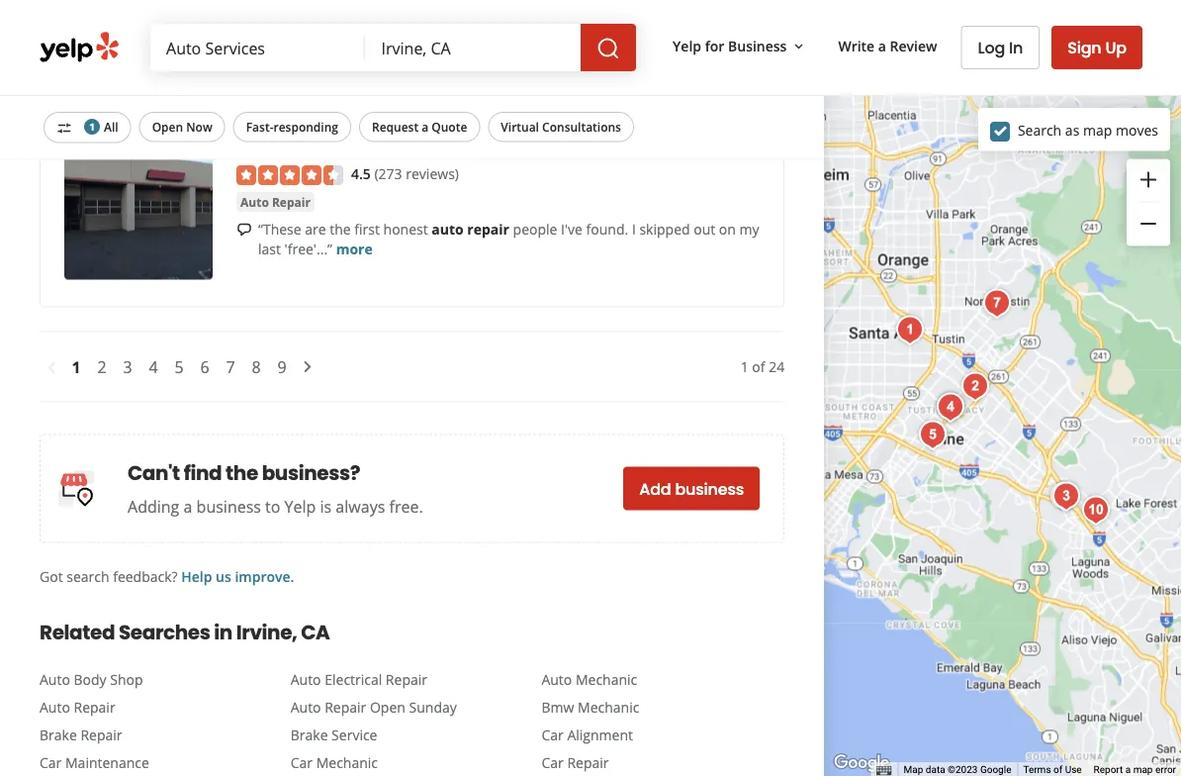 Task type: vqa. For each thing, say whether or not it's contained in the screenshot.
Auto Repair
yes



Task type: describe. For each thing, give the bounding box(es) containing it.
johnny's mobile auto repair image
[[978, 284, 1018, 323]]

24
[[769, 358, 785, 376]]

alignment
[[568, 726, 634, 745]]

all
[[104, 119, 118, 135]]

of for terms
[[1054, 764, 1063, 776]]

related
[[40, 618, 115, 646]]

4.5
[[351, 164, 371, 183]]

car repair link
[[542, 753, 785, 773]]

my
[[740, 219, 760, 238]]

people i've found. i skipped out on my last 'free'..."
[[258, 219, 760, 258]]

search as map moves
[[1019, 121, 1159, 139]]

irvine,
[[236, 618, 297, 646]]

of for 1
[[753, 358, 766, 376]]

auto mechanic auto repair
[[40, 670, 638, 717]]

is
[[320, 496, 332, 517]]

repair inside auto repair open sunday link
[[325, 698, 367, 717]]

car mechanic
[[291, 753, 378, 772]]

pagination navigation navigation
[[40, 331, 785, 403]]

google
[[981, 764, 1012, 776]]

auto
[[432, 219, 464, 238]]

found.
[[587, 219, 629, 238]]

more link
[[336, 239, 373, 258]]

brake repair link
[[40, 725, 283, 745]]

auto for auto mechanic auto repair
[[542, 670, 572, 689]]

auto for auto electrical repair
[[291, 670, 321, 689]]

open inside auto repair open sunday link
[[370, 698, 406, 717]]

adding
[[128, 496, 180, 517]]

page: 2 element
[[97, 355, 106, 379]]

auto repair
[[241, 194, 311, 210]]

log in
[[979, 37, 1024, 59]]

requested
[[361, 39, 417, 55]]

5
[[175, 356, 184, 377]]

body
[[74, 670, 107, 689]]

open now
[[152, 119, 213, 135]]

open now button
[[139, 112, 225, 142]]

vtec auto repair
[[237, 131, 402, 159]]

map region
[[768, 0, 1183, 776]]

more
[[336, 239, 373, 258]]

8 link
[[244, 352, 269, 382]]

up
[[1106, 36, 1127, 58]]

vtec auto repair link
[[237, 131, 402, 159]]

Near text field
[[382, 37, 565, 58]]

map
[[904, 764, 924, 776]]

out
[[694, 219, 716, 238]]

auto craft mercedes-bmw image
[[1045, 477, 1085, 516]]

a left 'quote'
[[420, 39, 427, 55]]

page: 6 element
[[200, 355, 209, 379]]

6
[[200, 356, 209, 377]]

business?
[[262, 459, 360, 487]]

brake service link
[[291, 725, 534, 745]]

free.
[[390, 496, 423, 517]]

fast-responding button
[[233, 112, 351, 142]]

people
[[513, 219, 558, 238]]

business
[[729, 36, 787, 55]]

search image
[[597, 37, 621, 60]]

16 speech v2 image
[[237, 222, 252, 237]]

1 for 1 of 24
[[741, 358, 749, 376]]

mechanic for car mechanic
[[316, 753, 378, 772]]

moves
[[1117, 121, 1159, 139]]

car alignment link
[[542, 725, 785, 745]]

euro car doctor - irvine image
[[914, 415, 953, 455]]

Find text field
[[166, 37, 350, 58]]

16 filter v2 image
[[56, 120, 72, 136]]

1 horizontal spatial in
[[304, 18, 316, 37]]

log
[[979, 37, 1006, 59]]

request a quote button
[[359, 112, 480, 142]]

maintenance
[[65, 753, 149, 772]]

fast-responding
[[246, 119, 339, 135]]

yelp inside can't find the business? adding a business to yelp is always free.
[[285, 496, 316, 517]]

page: 3 element
[[123, 355, 132, 379]]

repair inside auto repair button
[[272, 194, 311, 210]]

sunday
[[409, 698, 457, 717]]

improve.
[[235, 567, 294, 586]]

a for write
[[879, 36, 887, 55]]

get
[[656, 25, 683, 48]]

service
[[332, 726, 378, 745]]

2 link
[[89, 352, 115, 382]]

map for error
[[1134, 764, 1154, 776]]

get pricing
[[656, 25, 742, 48]]

none field find
[[166, 37, 350, 58]]

google image
[[830, 750, 895, 776]]

i
[[632, 219, 636, 238]]

vtec
[[237, 131, 280, 159]]

page: 8 element
[[252, 355, 261, 379]]

searches
[[119, 618, 210, 646]]

9 link
[[269, 352, 295, 382]]

find
[[184, 459, 222, 487]]

add
[[640, 478, 672, 500]]

(273
[[375, 164, 403, 183]]

auto mechanic link
[[542, 670, 785, 690]]

search
[[1019, 121, 1062, 139]]

4 link
[[141, 352, 166, 382]]

1 for 1
[[72, 356, 81, 377]]

as
[[1066, 121, 1080, 139]]

1 vertical spatial in
[[214, 618, 233, 646]]

page: 1 element
[[63, 352, 89, 382]]

car maintenance link
[[40, 753, 283, 773]]

search
[[67, 567, 109, 586]]

car alignment car maintenance
[[40, 726, 634, 772]]

consultations
[[543, 119, 622, 135]]

page: 7 element
[[226, 355, 235, 379]]

brake service
[[291, 726, 378, 745]]

filters group
[[40, 112, 638, 143]]

log in link
[[962, 26, 1041, 69]]

4.5 star rating image
[[237, 165, 343, 185]]

4
[[149, 356, 158, 377]]

repair inside "car repair" link
[[568, 753, 609, 772]]

brake inside brake service link
[[291, 726, 328, 745]]

reviews)
[[406, 164, 459, 183]]

electrical
[[325, 670, 382, 689]]

2 inside pagination navigation navigation
[[97, 356, 106, 377]]

hours
[[372, 18, 412, 37]]

responding
[[274, 119, 339, 135]]

zoom out image
[[1137, 212, 1161, 236]]

238 locals recently requested a quote
[[256, 39, 462, 55]]

auto electrical repair
[[291, 670, 428, 689]]

skipped
[[640, 219, 691, 238]]



Task type: locate. For each thing, give the bounding box(es) containing it.
open up brake service link
[[370, 698, 406, 717]]

can't
[[128, 459, 180, 487]]

business
[[676, 478, 745, 500], [197, 496, 261, 517]]

1 horizontal spatial brake
[[291, 726, 328, 745]]

0 horizontal spatial brake
[[40, 726, 77, 745]]

add business link
[[624, 467, 760, 510]]

repair up 'maintenance'
[[81, 726, 122, 745]]

vtec auto repair image
[[64, 131, 213, 280], [1077, 490, 1117, 530]]

for
[[705, 36, 725, 55]]

1 vertical spatial vtec auto repair image
[[1077, 490, 1117, 530]]

intune motors image
[[932, 388, 971, 427]]

next image
[[296, 355, 320, 379]]

repair
[[468, 219, 510, 238]]

repair down electrical
[[325, 698, 367, 717]]

auto inside auto electrical repair link
[[291, 670, 321, 689]]

quote
[[430, 39, 462, 55]]

sign up link
[[1052, 26, 1143, 69]]

1 for 1 all
[[89, 120, 95, 133]]

the up more link
[[330, 219, 351, 238]]

in left the irvine,
[[214, 618, 233, 646]]

business inside can't find the business? adding a business to yelp is always free.
[[197, 496, 261, 517]]

0 vertical spatial the
[[330, 219, 351, 238]]

repair inside bmw mechanic brake repair
[[81, 726, 122, 745]]

1 left the 24
[[741, 358, 749, 376]]

auto repair open sunday
[[291, 698, 457, 717]]

repair inside auto electrical repair link
[[386, 670, 428, 689]]

the for first
[[330, 219, 351, 238]]

9
[[278, 356, 287, 377]]

auto for auto repair
[[241, 194, 269, 210]]

grand auto works image
[[1047, 477, 1087, 516]]

page: 9 element
[[278, 355, 287, 379]]

auto repair link up "these
[[237, 192, 315, 212]]

open left now
[[152, 119, 183, 135]]

24 chevron left v2 image
[[40, 356, 63, 380]]

car inside "car repair" link
[[542, 753, 564, 772]]

1 brake from the left
[[40, 726, 77, 745]]

"these are the first honest auto repair
[[258, 219, 510, 238]]

a for report
[[1126, 764, 1132, 776]]

get pricing button
[[637, 15, 760, 58]]

repair down auto body shop
[[74, 698, 115, 717]]

1 vertical spatial map
[[1134, 764, 1154, 776]]

a inside write a review link
[[879, 36, 887, 55]]

0 vertical spatial 2
[[361, 18, 369, 37]]

virtual consultations
[[501, 119, 622, 135]]

locals
[[279, 39, 310, 55]]

yelp for business button
[[665, 28, 815, 63]]

repair
[[338, 131, 402, 159], [272, 194, 311, 210], [386, 670, 428, 689], [74, 698, 115, 717], [325, 698, 367, 717], [81, 726, 122, 745], [568, 753, 609, 772]]

last
[[258, 239, 281, 258]]

auto inside auto repair button
[[241, 194, 269, 210]]

1 vertical spatial yelp
[[285, 496, 316, 517]]

the auto service image
[[891, 310, 931, 350]]

yelp for business
[[673, 36, 787, 55]]

0 horizontal spatial business
[[197, 496, 261, 517]]

got
[[40, 567, 63, 586]]

car for car alignment car maintenance
[[542, 726, 564, 745]]

irvine auto care image
[[956, 367, 996, 406]]

2 right page: 1 element
[[97, 356, 106, 377]]

got search feedback? help us improve.
[[40, 567, 294, 586]]

1 none field from the left
[[166, 37, 350, 58]]

0 vertical spatial vtec auto repair image
[[64, 131, 213, 280]]

bmw mechanic link
[[542, 698, 785, 717]]

map left error
[[1134, 764, 1154, 776]]

1 vertical spatial of
[[1054, 764, 1063, 776]]

help us improve. button
[[181, 567, 294, 586]]

a for request
[[422, 119, 429, 135]]

0 horizontal spatial of
[[753, 358, 766, 376]]

us
[[216, 567, 231, 586]]

0 horizontal spatial 1
[[72, 356, 81, 377]]

terms of use link
[[1024, 764, 1083, 776]]

the for business?
[[226, 459, 258, 487]]

1 left all
[[89, 120, 95, 133]]

zoom in image
[[1137, 168, 1161, 191]]

1 vertical spatial open
[[370, 698, 406, 717]]

can't find the business? adding a business to yelp is always free.
[[128, 459, 423, 517]]

request
[[372, 119, 419, 135]]

yelp left for
[[673, 36, 702, 55]]

None field
[[166, 37, 350, 58], [382, 37, 565, 58]]

group
[[1127, 159, 1171, 246]]

tanaka auto image
[[932, 388, 971, 427]]

0 horizontal spatial map
[[1084, 121, 1113, 139]]

mechanic
[[576, 670, 638, 689], [578, 698, 640, 717], [316, 753, 378, 772]]

1 right 24 chevron left v2 icon
[[72, 356, 81, 377]]

car inside car mechanic link
[[291, 753, 313, 772]]

now
[[186, 119, 213, 135]]

page: 5 element
[[175, 355, 184, 379]]

0 horizontal spatial vtec auto repair image
[[64, 131, 213, 280]]

auto inside auto repair open sunday link
[[291, 698, 321, 717]]

mechanic for auto mechanic auto repair
[[576, 670, 638, 689]]

a right adding
[[184, 496, 192, 517]]

to
[[265, 496, 281, 517]]

16 chevron down v2 image
[[791, 38, 807, 54]]

"these
[[258, 219, 302, 238]]

brake up 'maintenance'
[[40, 726, 77, 745]]

1 horizontal spatial vtec auto repair image
[[1077, 490, 1117, 530]]

car mechanic link
[[291, 753, 534, 773]]

a inside can't find the business? adding a business to yelp is always free.
[[184, 496, 192, 517]]

business right add in the right bottom of the page
[[676, 478, 745, 500]]

1 horizontal spatial none field
[[382, 37, 565, 58]]

auto body shop
[[40, 670, 143, 689]]

0 horizontal spatial 2
[[97, 356, 106, 377]]

16 trending v2 image
[[237, 40, 252, 56]]

use
[[1066, 764, 1083, 776]]

0 vertical spatial auto repair link
[[237, 192, 315, 212]]

repair down alignment
[[568, 753, 609, 772]]

shop
[[110, 670, 143, 689]]

vtec auto repair image inside map "region"
[[1077, 490, 1117, 530]]

auto for auto repair open sunday
[[291, 698, 321, 717]]

mechanic inside bmw mechanic brake repair
[[578, 698, 640, 717]]

1 all
[[89, 119, 118, 135]]

0 vertical spatial of
[[753, 358, 766, 376]]

0 horizontal spatial open
[[152, 119, 183, 135]]

0 vertical spatial yelp
[[673, 36, 702, 55]]

of left the use
[[1054, 764, 1063, 776]]

car repair
[[542, 753, 609, 772]]

©2023
[[948, 764, 978, 776]]

in
[[1010, 37, 1024, 59]]

quote
[[432, 119, 468, 135]]

none field near
[[382, 37, 565, 58]]

2 none field from the left
[[382, 37, 565, 58]]

auto repair link down auto body shop link
[[40, 698, 283, 717]]

responds in about 2 hours
[[237, 18, 412, 37]]

0 vertical spatial in
[[304, 18, 316, 37]]

repair inside auto mechanic auto repair
[[74, 698, 115, 717]]

in
[[304, 18, 316, 37], [214, 618, 233, 646]]

0 vertical spatial mechanic
[[576, 670, 638, 689]]

a left quote
[[422, 119, 429, 135]]

business inside 'link'
[[676, 478, 745, 500]]

terms
[[1024, 764, 1052, 776]]

open inside open now button
[[152, 119, 183, 135]]

0 horizontal spatial the
[[226, 459, 258, 487]]

the
[[330, 219, 351, 238], [226, 459, 258, 487]]

mechanic inside auto mechanic auto repair
[[576, 670, 638, 689]]

8
[[252, 356, 261, 377]]

1 horizontal spatial 1
[[89, 120, 95, 133]]

2 brake from the left
[[291, 726, 328, 745]]

terms of use
[[1024, 764, 1083, 776]]

2
[[361, 18, 369, 37], [97, 356, 106, 377]]

page: 4 element
[[149, 355, 158, 379]]

repair up 4.5
[[338, 131, 402, 159]]

auto
[[285, 131, 333, 159], [241, 194, 269, 210], [40, 670, 70, 689], [291, 670, 321, 689], [542, 670, 572, 689], [40, 698, 70, 717], [291, 698, 321, 717]]

0 vertical spatial open
[[152, 119, 183, 135]]

a right write
[[879, 36, 887, 55]]

repair down 4.5 star rating image
[[272, 194, 311, 210]]

mechanic for bmw mechanic brake repair
[[578, 698, 640, 717]]

5 link
[[166, 352, 192, 382]]

0 horizontal spatial none field
[[166, 37, 350, 58]]

write a review
[[839, 36, 938, 55]]

help
[[181, 567, 212, 586]]

1 vertical spatial auto repair link
[[40, 698, 283, 717]]

of left the 24
[[753, 358, 766, 376]]

auto inside auto body shop link
[[40, 670, 70, 689]]

map for moves
[[1084, 121, 1113, 139]]

car for car repair
[[542, 753, 564, 772]]

yelp left is
[[285, 496, 316, 517]]

auto electrical repair link
[[291, 670, 534, 690]]

1 vertical spatial the
[[226, 459, 258, 487]]

of inside pagination navigation navigation
[[753, 358, 766, 376]]

1 horizontal spatial business
[[676, 478, 745, 500]]

auto for auto body shop
[[40, 670, 70, 689]]

bmw mechanic brake repair
[[40, 698, 640, 745]]

business down find
[[197, 496, 261, 517]]

3 link
[[115, 352, 141, 382]]

1 horizontal spatial map
[[1134, 764, 1154, 776]]

0 vertical spatial map
[[1084, 121, 1113, 139]]

brake up car mechanic
[[291, 726, 328, 745]]

map right the as
[[1084, 121, 1113, 139]]

2 vertical spatial mechanic
[[316, 753, 378, 772]]

repair up auto repair open sunday link
[[386, 670, 428, 689]]

brake inside bmw mechanic brake repair
[[40, 726, 77, 745]]

the inside can't find the business? adding a business to yelp is always free.
[[226, 459, 258, 487]]

2 up 238 locals recently requested a quote
[[361, 18, 369, 37]]

1 vertical spatial 2
[[97, 356, 106, 377]]

2 horizontal spatial 1
[[741, 358, 749, 376]]

1 horizontal spatial open
[[370, 698, 406, 717]]

in up locals
[[304, 18, 316, 37]]

sign up
[[1068, 36, 1127, 58]]

error
[[1156, 764, 1177, 776]]

keyboard shortcuts image
[[877, 766, 892, 776]]

virtual
[[501, 119, 539, 135]]

brake
[[40, 726, 77, 745], [291, 726, 328, 745]]

1 of 24
[[741, 358, 785, 376]]

yelp inside button
[[673, 36, 702, 55]]

pricing
[[687, 25, 742, 48]]

car for car mechanic
[[291, 753, 313, 772]]

0 horizontal spatial in
[[214, 618, 233, 646]]

1 horizontal spatial of
[[1054, 764, 1063, 776]]

first
[[355, 219, 380, 238]]

a inside request a quote button
[[422, 119, 429, 135]]

ca
[[301, 618, 330, 646]]

0 horizontal spatial yelp
[[285, 496, 316, 517]]

None search field
[[150, 24, 640, 71]]

1 horizontal spatial yelp
[[673, 36, 702, 55]]

recently
[[313, 39, 357, 55]]

1 vertical spatial mechanic
[[578, 698, 640, 717]]

1 horizontal spatial the
[[330, 219, 351, 238]]

a right report
[[1126, 764, 1132, 776]]

3
[[123, 356, 132, 377]]

a
[[879, 36, 887, 55], [420, 39, 427, 55], [422, 119, 429, 135], [184, 496, 192, 517], [1126, 764, 1132, 776]]

1 inside 1 all
[[89, 120, 95, 133]]

auto body shop link
[[40, 670, 283, 690]]

responds
[[237, 18, 300, 37]]

the right find
[[226, 459, 258, 487]]

add business
[[640, 478, 745, 500]]

1 horizontal spatial 2
[[361, 18, 369, 37]]

write a review link
[[831, 28, 946, 63]]

related searches in irvine, ca
[[40, 618, 330, 646]]



